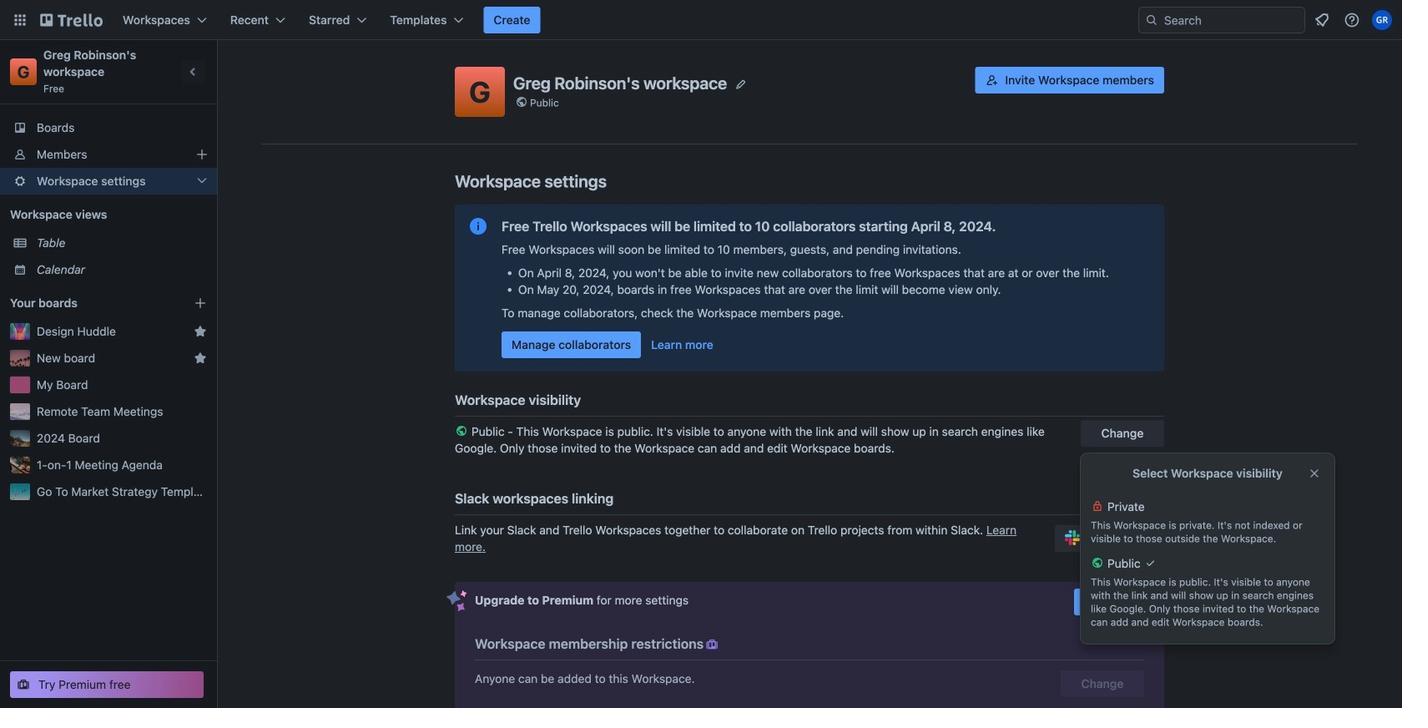 Task type: vqa. For each thing, say whether or not it's contained in the screenshot.
Action Items "LINK"
no



Task type: describe. For each thing, give the bounding box(es) containing it.
search image
[[1146, 13, 1159, 27]]

2 starred icon image from the top
[[194, 352, 207, 365]]

0 notifications image
[[1313, 10, 1333, 30]]

back to home image
[[40, 7, 103, 33]]

open information menu image
[[1344, 12, 1361, 28]]

primary element
[[0, 0, 1403, 40]]

1 starred icon image from the top
[[194, 325, 207, 338]]



Task type: locate. For each thing, give the bounding box(es) containing it.
add board image
[[194, 296, 207, 310]]

sparkle image
[[447, 590, 468, 612]]

sm image
[[704, 636, 721, 653]]

greg robinson (gregrobinson96) image
[[1373, 10, 1393, 30]]

1 vertical spatial starred icon image
[[194, 352, 207, 365]]

Search field
[[1159, 8, 1305, 32]]

starred icon image
[[194, 325, 207, 338], [194, 352, 207, 365]]

your boards with 7 items element
[[10, 293, 169, 313]]

close popover image
[[1309, 467, 1322, 480]]

0 vertical spatial starred icon image
[[194, 325, 207, 338]]

workspace navigation collapse icon image
[[182, 60, 205, 84]]



